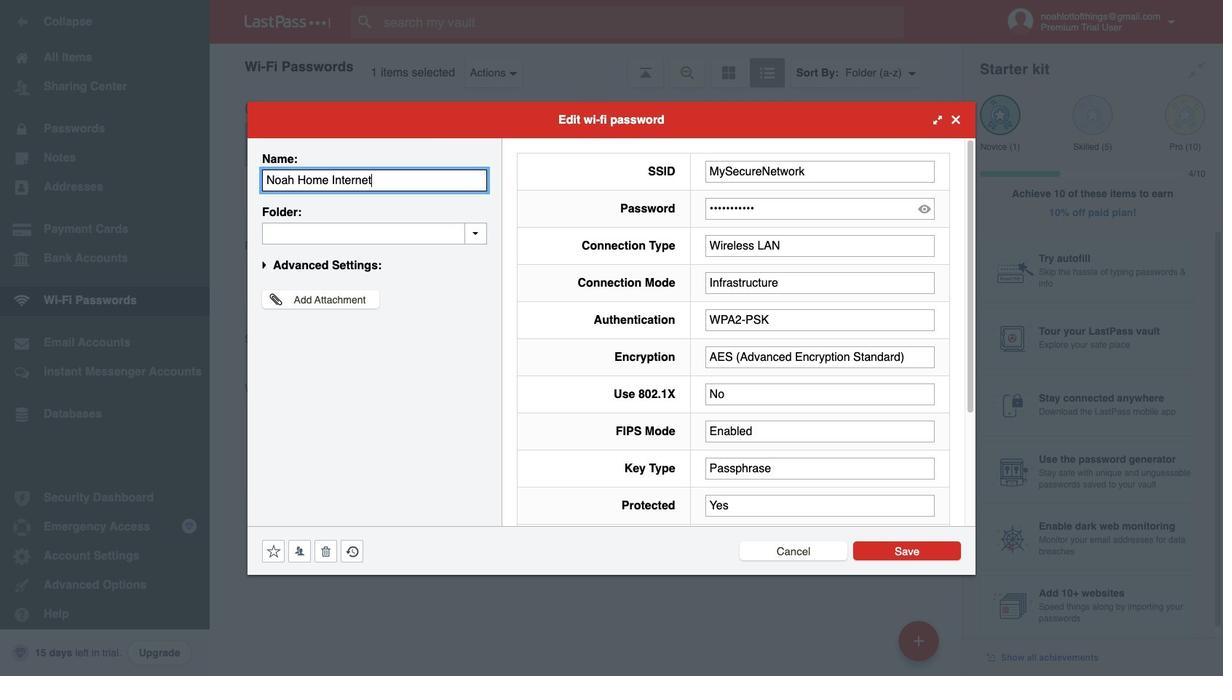 Task type: locate. For each thing, give the bounding box(es) containing it.
Search search field
[[351, 6, 933, 38]]

lastpass image
[[245, 15, 331, 28]]

search my vault text field
[[351, 6, 933, 38]]

dialog
[[248, 102, 976, 668]]

None password field
[[706, 198, 935, 220]]

new item navigation
[[894, 617, 949, 677]]

None text field
[[706, 161, 935, 182], [262, 169, 487, 191], [706, 235, 935, 257], [706, 272, 935, 294], [706, 309, 935, 331], [706, 421, 935, 443], [706, 495, 935, 517], [706, 161, 935, 182], [262, 169, 487, 191], [706, 235, 935, 257], [706, 272, 935, 294], [706, 309, 935, 331], [706, 421, 935, 443], [706, 495, 935, 517]]

main navigation navigation
[[0, 0, 210, 677]]

vault options navigation
[[210, 44, 963, 87]]

None text field
[[262, 223, 487, 244], [706, 346, 935, 368], [706, 384, 935, 405], [706, 458, 935, 480], [262, 223, 487, 244], [706, 346, 935, 368], [706, 384, 935, 405], [706, 458, 935, 480]]



Task type: describe. For each thing, give the bounding box(es) containing it.
new item image
[[914, 636, 924, 647]]



